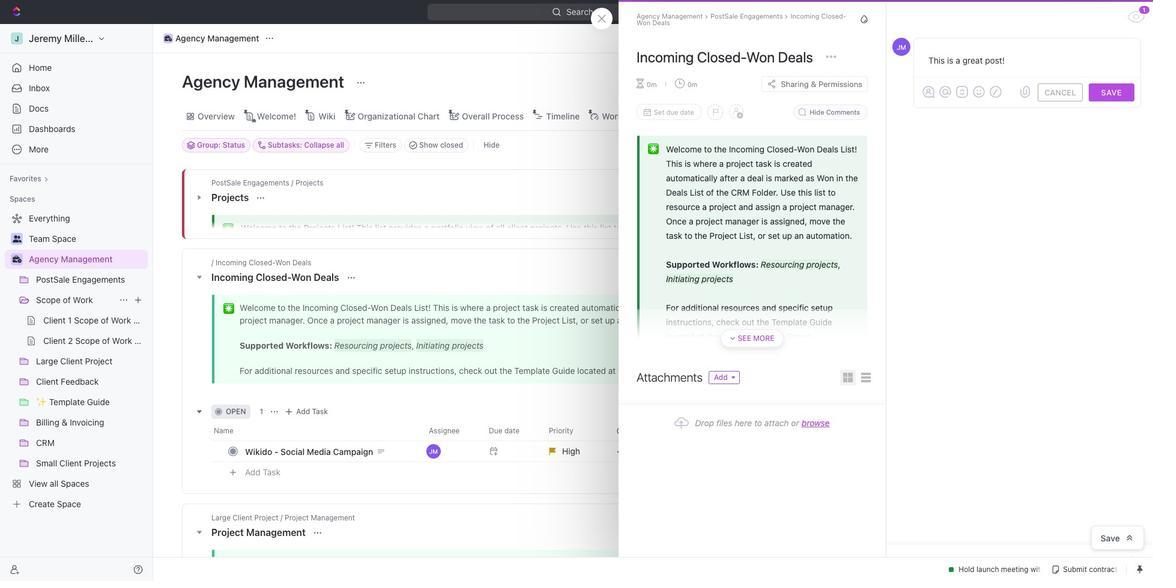 Task type: vqa. For each thing, say whether or not it's contained in the screenshot.
"SPACE."
yes



Task type: locate. For each thing, give the bounding box(es) containing it.
client down scope of work
[[43, 315, 66, 326]]

1 vertical spatial postsale engagements
[[36, 275, 125, 285]]

jm down upgrade
[[897, 43, 907, 51]]

2 vertical spatial agency management link
[[29, 250, 145, 269]]

high
[[562, 446, 580, 457]]

0 vertical spatial &
[[811, 79, 817, 89]]

and inside for additional resources and specific setup instructions, check out the template guide located at the beginning of the space.
[[762, 303, 777, 313]]

large
[[36, 356, 58, 367], [212, 514, 231, 523]]

space down view all spaces link
[[57, 499, 81, 510]]

client down 2
[[60, 356, 83, 367]]

✨
[[36, 397, 47, 407]]

-
[[275, 447, 279, 457]]

hide down overall process link
[[484, 141, 500, 150]]

0 vertical spatial template
[[772, 317, 808, 327]]

work for 2
[[112, 336, 132, 346]]

task up deal
[[756, 159, 772, 169]]

projects down crm link
[[84, 458, 116, 469]]

1 vertical spatial date
[[505, 427, 520, 436]]

client up the project management
[[233, 514, 252, 523]]

agency
[[637, 12, 660, 20], [175, 33, 205, 43], [182, 72, 240, 91], [29, 254, 59, 264]]

task
[[1085, 77, 1103, 87], [312, 407, 328, 416], [263, 467, 281, 478]]

0 vertical spatial agency management link
[[637, 12, 703, 20]]

0 horizontal spatial jm
[[430, 448, 438, 455]]

list inside welcome to the incoming closed-won deals list! this is where a project task is created automatically after a deal is marked as won in the deals list of the crm folder. use this list to resource a project and assign a project manager. once a project manager is assigned, move the task to the project list, or set up an automation.
[[690, 187, 704, 198]]

small client projects
[[36, 458, 116, 469]]

everything
[[29, 213, 70, 224]]

docs for client 2 scope of work docs
[[135, 336, 154, 346]]

or inside welcome to the incoming closed-won deals list! this is where a project task is created automatically after a deal is marked as won in the deals list of the crm folder. use this list to resource a project and assign a project manager. once a project manager is assigned, move the task to the project list, or set up an automation.
[[758, 231, 766, 241]]

0 horizontal spatial hide
[[484, 141, 500, 150]]

drop files here to attach or browse
[[696, 418, 830, 428]]

to right list
[[828, 187, 836, 198]]

2 horizontal spatial /
[[292, 178, 294, 187]]

0 vertical spatial projects
[[807, 260, 838, 270]]

0 vertical spatial docs
[[29, 103, 49, 114]]

user group image
[[12, 236, 21, 243]]

1 horizontal spatial business time image
[[164, 35, 172, 41]]

closed- inside welcome to the incoming closed-won deals list! this is where a project task is created automatically after a deal is marked as won in the deals list of the crm folder. use this list to resource a project and assign a project manager. once a project manager is assigned, move the task to the project list, or set up an automation.
[[767, 144, 798, 154]]

create space link
[[5, 495, 145, 514]]

list,
[[740, 231, 756, 241]]

0 horizontal spatial this
[[666, 159, 683, 169]]

guide down the client feedback link
[[87, 397, 110, 407]]

overview link
[[195, 108, 235, 125]]

agency management inside the sidebar navigation
[[29, 254, 113, 264]]

2 horizontal spatial projects
[[296, 178, 324, 187]]

task down "-"
[[263, 467, 281, 478]]

client up view all spaces link
[[59, 458, 82, 469]]

to right here
[[755, 418, 763, 428]]

invoicing
[[70, 418, 104, 428]]

dashboards
[[29, 124, 75, 134]]

1 vertical spatial list
[[690, 187, 704, 198]]

engagements down the subtasks:
[[243, 178, 289, 187]]

here
[[735, 418, 752, 428]]

at
[[697, 332, 705, 342]]

add task up 'cancel'
[[1067, 77, 1103, 87]]

& inside billing & invoicing link
[[62, 418, 68, 428]]

browse
[[802, 418, 830, 428]]

0 vertical spatial save button
[[1089, 84, 1135, 102]]

& inside sharing & permissions link
[[811, 79, 817, 89]]

projects down postsale engagements / projects on the top
[[212, 192, 251, 203]]

client inside large client project link
[[60, 356, 83, 367]]

0 horizontal spatial guide
[[87, 397, 110, 407]]

supported
[[666, 260, 710, 270]]

0 horizontal spatial projects
[[702, 274, 734, 284]]

show closed
[[419, 141, 463, 150]]

1 horizontal spatial 0m
[[688, 80, 698, 88]]

task up 'name' dropdown button
[[312, 407, 328, 416]]

0 vertical spatial large
[[36, 356, 58, 367]]

1 vertical spatial docs
[[133, 315, 153, 326]]

all right collapse
[[336, 141, 344, 150]]

postsale inside the sidebar navigation
[[36, 275, 70, 285]]

all
[[336, 141, 344, 150], [50, 479, 58, 489]]

space down 'everything' link
[[52, 234, 76, 244]]

date inside dropdown button
[[505, 427, 520, 436]]

0 vertical spatial guide
[[810, 317, 833, 327]]

0 vertical spatial scope
[[36, 295, 61, 305]]

jm down assignee
[[430, 448, 438, 455]]

tree containing everything
[[5, 209, 154, 514]]

this down welcome
[[666, 159, 683, 169]]

work inside the client 1 scope of work docs link
[[111, 315, 131, 326]]

this is a great post!
[[929, 55, 1005, 65]]

and up manager
[[739, 202, 754, 212]]

automation.
[[807, 231, 853, 241]]

1 vertical spatial and
[[762, 303, 777, 313]]

docs for client 1 scope of work docs
[[133, 315, 153, 326]]

scope
[[36, 295, 61, 305], [74, 315, 99, 326], [75, 336, 100, 346]]

this left great
[[929, 55, 945, 65]]

2 vertical spatial add task
[[245, 467, 281, 478]]

space for team space
[[52, 234, 76, 244]]

2 horizontal spatial postsale
[[711, 12, 738, 20]]

scope for 1
[[74, 315, 99, 326]]

0 vertical spatial work
[[73, 295, 93, 305]]

initiating
[[666, 274, 700, 284]]

template inside for additional resources and specific setup instructions, check out the template guide located at the beginning of the space.
[[772, 317, 808, 327]]

open
[[226, 407, 246, 416]]

docs down inbox
[[29, 103, 49, 114]]

0 horizontal spatial or
[[758, 231, 766, 241]]

0 horizontal spatial incoming closed-won deals
[[212, 272, 342, 283]]

1 vertical spatial work
[[111, 315, 131, 326]]

organizational chart link
[[355, 108, 440, 125]]

won inside incoming closed- won deals
[[637, 18, 651, 26]]

add task button up 'name' dropdown button
[[282, 405, 333, 419]]

social
[[281, 447, 305, 457]]

workload
[[602, 111, 640, 121]]

1 vertical spatial business time image
[[12, 256, 21, 263]]

1 vertical spatial template
[[49, 397, 85, 407]]

0 horizontal spatial 0m
[[647, 80, 657, 88]]

or right attach
[[792, 418, 800, 428]]

overview
[[198, 111, 235, 121]]

1 vertical spatial all
[[50, 479, 58, 489]]

crm up small
[[36, 438, 55, 448]]

template down client feedback at the bottom
[[49, 397, 85, 407]]

0 vertical spatial spaces
[[10, 195, 35, 204]]

1 horizontal spatial and
[[762, 303, 777, 313]]

due date button
[[482, 422, 542, 441]]

hide inside hide button
[[484, 141, 500, 150]]

business time image
[[164, 35, 172, 41], [12, 256, 21, 263]]

spaces down small client projects at the left bottom of the page
[[61, 479, 89, 489]]

home link
[[5, 58, 148, 78]]

sharing
[[781, 79, 809, 89]]

client inside the client feedback link
[[36, 377, 59, 387]]

1 vertical spatial team
[[29, 234, 50, 244]]

,
[[838, 260, 841, 270]]

1 vertical spatial projects
[[702, 274, 734, 284]]

team
[[662, 111, 684, 121], [29, 234, 50, 244]]

workload link
[[600, 108, 640, 125]]

and left specific
[[762, 303, 777, 313]]

spaces down favorites
[[10, 195, 35, 204]]

2 vertical spatial projects
[[84, 458, 116, 469]]

0 horizontal spatial postsale
[[36, 275, 70, 285]]

project down this
[[790, 202, 817, 212]]

guide down setup
[[810, 317, 833, 327]]

wiki link
[[316, 108, 336, 125]]

postsale
[[711, 12, 738, 20], [212, 178, 241, 187], [36, 275, 70, 285]]

a
[[956, 55, 961, 65], [720, 159, 724, 169], [741, 173, 745, 183], [703, 202, 707, 212], [783, 202, 788, 212], [689, 216, 694, 227]]

guide
[[810, 317, 833, 327], [87, 397, 110, 407]]

1 vertical spatial task
[[312, 407, 328, 416]]

this
[[929, 55, 945, 65], [666, 159, 683, 169]]

add task button down the wikido
[[240, 466, 285, 480]]

2 vertical spatial docs
[[135, 336, 154, 346]]

& for sharing
[[811, 79, 817, 89]]

0 vertical spatial crm
[[731, 187, 750, 198]]

0m up set due date at the right top of page
[[688, 80, 698, 88]]

permissions
[[819, 79, 863, 89]]

client 1 scope of work docs
[[43, 315, 153, 326]]

& right billing
[[62, 418, 68, 428]]

1 horizontal spatial &
[[811, 79, 817, 89]]

client up ✨
[[36, 377, 59, 387]]

a up the after
[[720, 159, 724, 169]]

1 vertical spatial hide
[[484, 141, 500, 150]]

the up where
[[715, 144, 727, 154]]

engagements right the ⌘k
[[740, 12, 783, 20]]

add
[[1067, 77, 1083, 87], [715, 373, 728, 382], [296, 407, 310, 416], [245, 467, 261, 478]]

work down the client 1 scope of work docs link
[[112, 336, 132, 346]]

1 horizontal spatial team
[[662, 111, 684, 121]]

1 horizontal spatial crm
[[731, 187, 750, 198]]

new button
[[927, 2, 969, 22]]

1 horizontal spatial task
[[312, 407, 328, 416]]

to up where
[[705, 144, 712, 154]]

1 horizontal spatial date
[[680, 108, 695, 116]]

2 vertical spatial engagements
[[72, 275, 125, 285]]

1 horizontal spatial /
[[281, 514, 283, 523]]

engagements up scope of work "link"
[[72, 275, 125, 285]]

the up supported
[[695, 231, 708, 241]]

1 horizontal spatial large
[[212, 514, 231, 523]]

0 horizontal spatial business time image
[[12, 256, 21, 263]]

to down once in the right of the page
[[685, 231, 693, 241]]

cancel button
[[1039, 84, 1083, 102]]

0 vertical spatial or
[[758, 231, 766, 241]]

team inside the sidebar navigation
[[29, 234, 50, 244]]

2 vertical spatial work
[[112, 336, 132, 346]]

add inside "dropdown button"
[[715, 373, 728, 382]]

overall process link
[[460, 108, 524, 125]]

list
[[706, 111, 720, 121], [690, 187, 704, 198]]

1 horizontal spatial or
[[792, 418, 800, 428]]

work up client 2 scope of work docs
[[111, 315, 131, 326]]

2 vertical spatial postsale
[[36, 275, 70, 285]]

crm link
[[36, 434, 145, 453]]

add task button down automations
[[1060, 73, 1110, 92]]

⌘k
[[708, 7, 721, 17]]

project inside tree
[[85, 356, 113, 367]]

list down automatically
[[690, 187, 704, 198]]

1 vertical spatial projects
[[212, 192, 251, 203]]

business time image right workspace at the top of the page
[[164, 35, 172, 41]]

work up client 1 scope of work docs
[[73, 295, 93, 305]]

1 vertical spatial save button
[[1092, 526, 1145, 550]]

docs down the client 1 scope of work docs link
[[135, 336, 154, 346]]

space.
[[788, 332, 814, 342]]

hide left comments
[[810, 108, 825, 116]]

add button
[[709, 371, 740, 385]]

priority button
[[542, 422, 602, 441]]

0 horizontal spatial date
[[505, 427, 520, 436]]

0 horizontal spatial spaces
[[10, 195, 35, 204]]

all right view
[[50, 479, 58, 489]]

of down automatically
[[707, 187, 714, 198]]

date inside dropdown button
[[680, 108, 695, 116]]

a left deal
[[741, 173, 745, 183]]

scope up client 1 scope of work docs
[[36, 295, 61, 305]]

jm
[[897, 43, 907, 51], [430, 448, 438, 455]]

welcome! link
[[255, 108, 296, 125]]

projects down automation.
[[807, 260, 838, 270]]

jeremy
[[29, 33, 62, 44]]

supported workflows: resourcing projects , initiating projects
[[666, 260, 843, 284]]

crm down the after
[[731, 187, 750, 198]]

0 horizontal spatial task
[[263, 467, 281, 478]]

0 vertical spatial postsale engagements link
[[711, 12, 783, 20]]

hide inside "hide comments" "button"
[[810, 108, 825, 116]]

0 vertical spatial space
[[52, 234, 76, 244]]

or left set
[[758, 231, 766, 241]]

tree inside the sidebar navigation
[[5, 209, 154, 514]]

1 inside the sidebar navigation
[[68, 315, 72, 326]]

billing & invoicing link
[[36, 413, 145, 433]]

team link
[[660, 108, 684, 125]]

template down specific
[[772, 317, 808, 327]]

1 horizontal spatial jm
[[897, 43, 907, 51]]

overall
[[462, 111, 490, 121]]

0 horizontal spatial all
[[50, 479, 58, 489]]

0 vertical spatial postsale
[[711, 12, 738, 20]]

add task for top add task "button"
[[1067, 77, 1103, 87]]

team for team
[[662, 111, 684, 121]]

0 horizontal spatial list
[[690, 187, 704, 198]]

large up the project management
[[212, 514, 231, 523]]

/ incoming closed-won deals
[[212, 258, 312, 267]]

everything link
[[5, 209, 145, 228]]

hide comments button
[[794, 104, 868, 120]]

task down once in the right of the page
[[666, 231, 683, 241]]

the right in
[[846, 173, 858, 183]]

incoming closed-won deals down incoming closed- won deals
[[637, 49, 814, 65]]

task
[[756, 159, 772, 169], [666, 231, 683, 241]]

1 horizontal spatial incoming closed-won deals
[[637, 49, 814, 65]]

client left 2
[[43, 336, 66, 346]]

add down beginning
[[715, 373, 728, 382]]

scope right 2
[[75, 336, 100, 346]]

0 vertical spatial all
[[336, 141, 344, 150]]

0 vertical spatial engagements
[[740, 12, 783, 20]]

space for create space
[[57, 499, 81, 510]]

is
[[948, 55, 954, 65], [685, 159, 691, 169], [775, 159, 781, 169], [766, 173, 773, 183], [762, 216, 768, 227]]

1 vertical spatial large
[[212, 514, 231, 523]]

1 horizontal spatial spaces
[[61, 479, 89, 489]]

management inside the sidebar navigation
[[61, 254, 113, 264]]

folder.
[[752, 187, 779, 198]]

0 vertical spatial /
[[292, 178, 294, 187]]

& for billing
[[62, 418, 68, 428]]

0 horizontal spatial task
[[666, 231, 683, 241]]

of right 'see'
[[763, 332, 770, 342]]

set due date
[[654, 108, 695, 116]]

incoming closed-won deals down / incoming closed-won deals
[[212, 272, 342, 283]]

0 horizontal spatial crm
[[36, 438, 55, 448]]

closed
[[440, 141, 463, 150]]

move
[[810, 216, 831, 227]]

0m up set
[[647, 80, 657, 88]]

task right cancel button
[[1085, 77, 1103, 87]]

1 vertical spatial add task
[[296, 407, 328, 416]]

1 vertical spatial postsale
[[212, 178, 241, 187]]

2 horizontal spatial add task
[[1067, 77, 1103, 87]]

specific
[[779, 303, 809, 313]]

resources
[[722, 303, 760, 313]]

the
[[715, 144, 727, 154], [846, 173, 858, 183], [717, 187, 729, 198], [833, 216, 846, 227], [695, 231, 708, 241], [757, 317, 770, 327], [707, 332, 720, 342], [773, 332, 785, 342]]

set due date button
[[637, 104, 705, 120]]

scope down scope of work "link"
[[74, 315, 99, 326]]

client 2 scope of work docs link
[[43, 332, 154, 351]]

0 horizontal spatial template
[[49, 397, 85, 407]]

0 horizontal spatial team
[[29, 234, 50, 244]]

incoming closed-won deals
[[637, 49, 814, 65], [212, 272, 342, 283]]

large inside the sidebar navigation
[[36, 356, 58, 367]]

client 2 scope of work docs
[[43, 336, 154, 346]]

project
[[710, 231, 737, 241], [85, 356, 113, 367], [255, 514, 279, 523], [285, 514, 309, 523], [212, 528, 244, 538]]

docs up client 2 scope of work docs
[[133, 315, 153, 326]]

list right set due date at the right top of page
[[706, 111, 720, 121]]

add task up 'name' dropdown button
[[296, 407, 328, 416]]

add task down the wikido
[[245, 467, 281, 478]]

chart
[[418, 111, 440, 121]]

1 vertical spatial this
[[666, 159, 683, 169]]

add
[[623, 395, 636, 402]]

the right at
[[707, 332, 720, 342]]

tree
[[5, 209, 154, 514]]

business time image down user group image
[[12, 256, 21, 263]]

welcome!
[[257, 111, 296, 121]]

& right sharing
[[811, 79, 817, 89]]

1 horizontal spatial hide
[[810, 108, 825, 116]]

1 horizontal spatial postsale
[[212, 178, 241, 187]]

share button
[[1005, 29, 1043, 48]]

work inside scope of work "link"
[[73, 295, 93, 305]]

1 vertical spatial &
[[62, 418, 68, 428]]

add up 'cancel'
[[1067, 77, 1083, 87]]

inbox
[[29, 83, 50, 93]]

guide inside for additional resources and specific setup instructions, check out the template guide located at the beginning of the space.
[[810, 317, 833, 327]]

1 horizontal spatial template
[[772, 317, 808, 327]]

0 vertical spatial add task
[[1067, 77, 1103, 87]]

up
[[783, 231, 793, 241]]

work inside client 2 scope of work docs link
[[112, 336, 132, 346]]

✨ template guide
[[36, 397, 110, 407]]

1 horizontal spatial projects
[[212, 192, 251, 203]]

template
[[772, 317, 808, 327], [49, 397, 85, 407]]

agency inside tree
[[29, 254, 59, 264]]

large up client feedback at the bottom
[[36, 356, 58, 367]]

billing
[[36, 418, 59, 428]]

more button
[[5, 140, 148, 159]]



Task type: describe. For each thing, give the bounding box(es) containing it.
a down use
[[783, 202, 788, 212]]

0 horizontal spatial agency management link
[[29, 250, 145, 269]]

1 horizontal spatial add task
[[296, 407, 328, 416]]

client 1 scope of work docs link
[[43, 311, 153, 331]]

browse link
[[802, 418, 830, 428]]

assignee
[[429, 427, 460, 436]]

of up client 2 scope of work docs
[[101, 315, 109, 326]]

✳️
[[648, 144, 659, 154]]

1 vertical spatial save
[[1101, 533, 1121, 544]]

due date
[[489, 427, 520, 436]]

add task for the bottommost add task "button"
[[245, 467, 281, 478]]

0:13:49
[[1035, 7, 1062, 16]]

instructions,
[[666, 317, 714, 327]]

timeline link
[[544, 108, 580, 125]]

projects inside tree
[[84, 458, 116, 469]]

small client projects link
[[36, 454, 145, 474]]

1 vertical spatial engagements
[[243, 178, 289, 187]]

manager
[[726, 216, 760, 227]]

0 vertical spatial this
[[929, 55, 945, 65]]

deals inside incoming closed- won deals
[[653, 18, 670, 26]]

of inside for additional resources and specific setup instructions, check out the template guide located at the beginning of the space.
[[763, 332, 770, 342]]

comments
[[827, 108, 861, 116]]

billing & invoicing
[[36, 418, 104, 428]]

project inside welcome to the incoming closed-won deals list! this is where a project task is created automatically after a deal is marked as won in the deals list of the crm folder. use this list to resource a project and assign a project manager. once a project manager is assigned, move the task to the project list, or set up an automation.
[[710, 231, 737, 241]]

show
[[419, 141, 438, 150]]

postsale engagements / projects
[[212, 178, 324, 187]]

out
[[742, 317, 755, 327]]

1 horizontal spatial all
[[336, 141, 344, 150]]

for
[[666, 303, 679, 313]]

see more
[[738, 334, 775, 343]]

media
[[307, 447, 331, 457]]

sharing & permissions link
[[762, 76, 868, 92]]

manager.
[[819, 202, 855, 212]]

assignee button
[[422, 422, 482, 441]]

crm inside the sidebar navigation
[[36, 438, 55, 448]]

client feedback link
[[36, 373, 145, 392]]

organizational
[[358, 111, 416, 121]]

list
[[815, 187, 826, 198]]

post!
[[986, 55, 1005, 65]]

1 vertical spatial or
[[792, 418, 800, 428]]

a right resource
[[703, 202, 707, 212]]

great
[[963, 55, 983, 65]]

client inside the client 1 scope of work docs link
[[43, 315, 66, 326]]

team space link
[[29, 230, 145, 249]]

wiki
[[319, 111, 336, 121]]

a right once in the right of the page
[[689, 216, 694, 227]]

see
[[738, 334, 752, 343]]

is down assign at the right of page
[[762, 216, 768, 227]]

show closed button
[[404, 138, 469, 153]]

jeremy miller's workspace, , element
[[11, 32, 23, 44]]

a left great
[[956, 55, 961, 65]]

incoming closed- won deals
[[637, 12, 847, 26]]

1 vertical spatial spaces
[[61, 479, 89, 489]]

client inside client 2 scope of work docs link
[[43, 336, 66, 346]]

0 horizontal spatial postsale engagements link
[[36, 270, 145, 290]]

is left great
[[948, 55, 954, 65]]

inbox link
[[5, 79, 148, 98]]

0 horizontal spatial /
[[212, 258, 214, 267]]

incoming inside welcome to the incoming closed-won deals list! this is where a project task is created automatically after a deal is marked as won in the deals list of the crm folder. use this list to resource a project and assign a project manager. once a project manager is assigned, move the task to the project list, or set up an automation.
[[729, 144, 765, 154]]

upgrade link
[[865, 4, 922, 20]]

add up 'name' dropdown button
[[296, 407, 310, 416]]

task for top add task "button"
[[1085, 77, 1103, 87]]

client inside 'small client projects' link
[[59, 458, 82, 469]]

engagements inside tree
[[72, 275, 125, 285]]

favorites button
[[5, 172, 53, 186]]

the right out
[[757, 317, 770, 327]]

hide for hide
[[484, 141, 500, 150]]

project up the after
[[726, 159, 754, 169]]

view
[[29, 479, 48, 489]]

scope for 2
[[75, 336, 100, 346]]

name button
[[212, 422, 422, 441]]

this inside welcome to the incoming closed-won deals list! this is where a project task is created automatically after a deal is marked as won in the deals list of the crm folder. use this list to resource a project and assign a project manager. once a project manager is assigned, move the task to the project list, or set up an automation.
[[666, 159, 683, 169]]

template inside tree
[[49, 397, 85, 407]]

project management
[[212, 528, 308, 538]]

guide inside tree
[[87, 397, 110, 407]]

large for large client project
[[36, 356, 58, 367]]

of inside "link"
[[63, 295, 71, 305]]

hide for hide comments
[[810, 108, 825, 116]]

once
[[666, 216, 687, 227]]

✨ template guide link
[[36, 393, 145, 412]]

team for team space
[[29, 234, 50, 244]]

more
[[29, 144, 49, 154]]

1 horizontal spatial postsale engagements link
[[711, 12, 783, 20]]

automations
[[1054, 33, 1104, 43]]

this
[[798, 187, 813, 198]]

1 horizontal spatial projects
[[807, 260, 838, 270]]

large for large client project / project management
[[212, 514, 231, 523]]

assigned,
[[770, 216, 808, 227]]

use
[[781, 187, 796, 198]]

miller's
[[64, 33, 97, 44]]

0 vertical spatial add task button
[[1060, 73, 1110, 92]]

jm inside dropdown button
[[430, 448, 438, 455]]

of down the client 1 scope of work docs link
[[102, 336, 110, 346]]

the left space.
[[773, 332, 785, 342]]

is up marked on the right
[[775, 159, 781, 169]]

campaign
[[333, 447, 373, 457]]

task for the bottommost add task "button"
[[263, 467, 281, 478]]

view all spaces link
[[5, 475, 145, 494]]

crm inside welcome to the incoming closed-won deals list! this is where a project task is created automatically after a deal is marked as won in the deals list of the crm folder. use this list to resource a project and assign a project manager. once a project manager is assigned, move the task to the project list, or set up an automation.
[[731, 187, 750, 198]]

home
[[29, 62, 52, 73]]

add new status
[[623, 395, 677, 402]]

incoming closed- won deals link
[[637, 12, 847, 26]]

1 vertical spatial add task button
[[282, 405, 333, 419]]

1 horizontal spatial task
[[756, 159, 772, 169]]

and inside welcome to the incoming closed-won deals list! this is where a project task is created automatically after a deal is marked as won in the deals list of the crm folder. use this list to resource a project and assign a project manager. once a project manager is assigned, move the task to the project list, or set up an automation.
[[739, 202, 754, 212]]

high button
[[542, 441, 602, 463]]

due
[[667, 108, 679, 116]]

1 vertical spatial task
[[666, 231, 683, 241]]

organizational chart
[[358, 111, 440, 121]]

incoming inside incoming closed- won deals
[[791, 12, 820, 20]]

project up manager
[[710, 202, 737, 212]]

0 vertical spatial save
[[1102, 87, 1123, 97]]

project down resource
[[696, 216, 723, 227]]

of inside welcome to the incoming closed-won deals list! this is where a project task is created automatically after a deal is marked as won in the deals list of the crm folder. use this list to resource a project and assign a project manager. once a project manager is assigned, move the task to the project list, or set up an automation.
[[707, 187, 714, 198]]

1 0m from the left
[[647, 80, 657, 88]]

the down the after
[[717, 187, 729, 198]]

large client project / project management
[[212, 514, 355, 523]]

1 horizontal spatial postsale engagements
[[711, 12, 783, 20]]

status
[[223, 141, 245, 150]]

created
[[783, 159, 813, 169]]

large client project
[[36, 356, 113, 367]]

1 button
[[1128, 5, 1151, 23]]

postsale engagements inside tree
[[36, 275, 125, 285]]

1 inside dropdown button
[[1144, 7, 1146, 13]]

resource
[[666, 202, 700, 212]]

closed- inside incoming closed- won deals
[[822, 12, 847, 20]]

j
[[15, 34, 19, 43]]

0 vertical spatial list
[[706, 111, 720, 121]]

1 vertical spatial incoming closed-won deals
[[212, 272, 342, 283]]

welcome
[[666, 144, 702, 154]]

is right deal
[[766, 173, 773, 183]]

set priority element
[[708, 104, 723, 120]]

2 0m from the left
[[688, 80, 698, 88]]

the down manager.
[[833, 216, 846, 227]]

team space
[[29, 234, 76, 244]]

small
[[36, 458, 57, 469]]

all inside the sidebar navigation
[[50, 479, 58, 489]]

docs link
[[5, 99, 148, 118]]

0 vertical spatial incoming closed-won deals
[[637, 49, 814, 65]]

name
[[214, 427, 234, 436]]

resourcing
[[761, 260, 805, 270]]

attachments
[[637, 371, 703, 385]]

2 horizontal spatial engagements
[[740, 12, 783, 20]]

upgrade
[[882, 7, 916, 17]]

is down welcome
[[685, 159, 691, 169]]

process
[[492, 111, 524, 121]]

work for 1
[[111, 315, 131, 326]]

0 vertical spatial projects
[[296, 178, 324, 187]]

attach
[[765, 418, 789, 428]]

2 vertical spatial add task button
[[240, 466, 285, 480]]

add down the wikido
[[245, 467, 261, 478]]

workflows:
[[712, 260, 759, 270]]

new
[[944, 7, 962, 17]]

scope of work link
[[36, 291, 114, 310]]

1 horizontal spatial agency management link
[[160, 31, 262, 46]]

set priority image
[[708, 104, 723, 120]]

sidebar navigation
[[0, 24, 156, 582]]

0 vertical spatial business time image
[[164, 35, 172, 41]]

hide comments
[[810, 108, 861, 116]]

scope inside "link"
[[36, 295, 61, 305]]

automatically
[[666, 173, 718, 183]]

wikido - social media campaign link
[[242, 443, 419, 461]]

more
[[754, 334, 775, 343]]

2 horizontal spatial agency management link
[[637, 12, 703, 20]]



